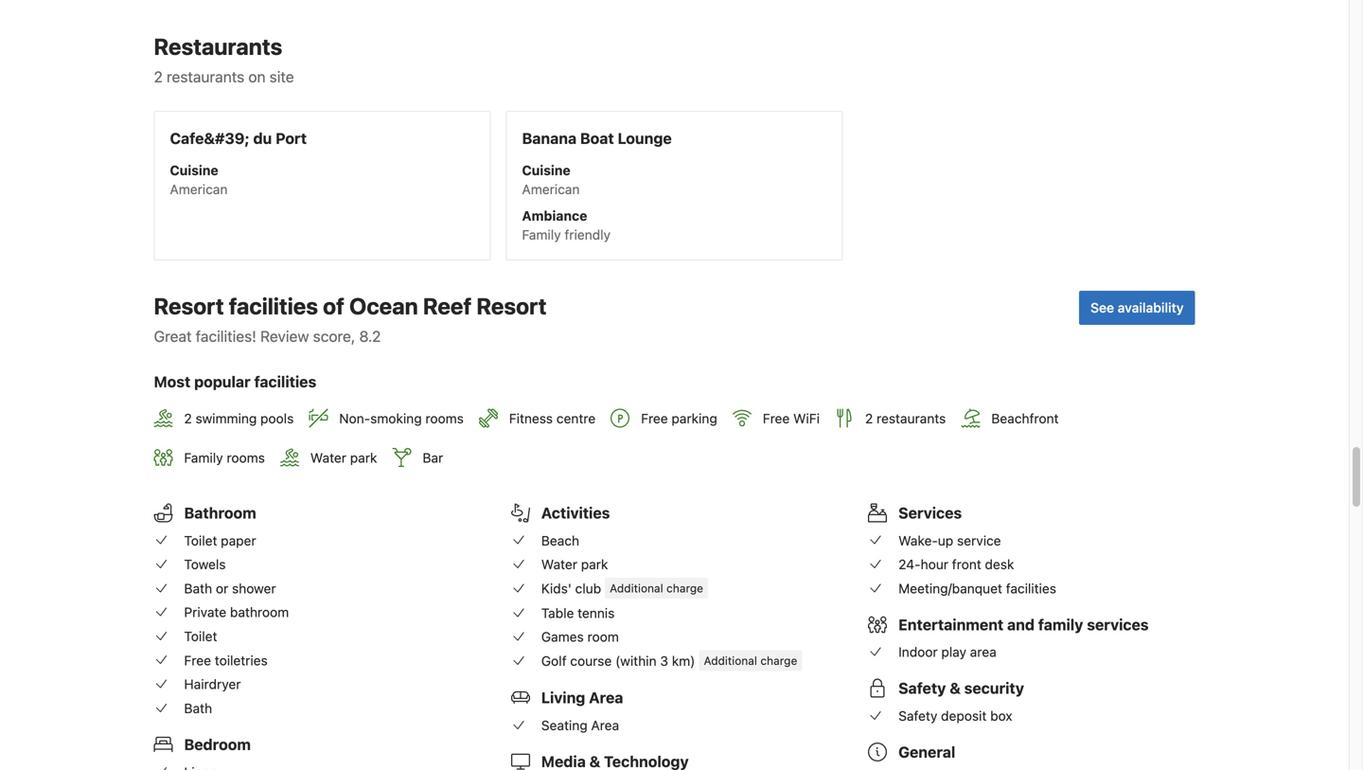 Task type: locate. For each thing, give the bounding box(es) containing it.
additional right the km)
[[704, 654, 758, 668]]

family down swimming
[[184, 450, 223, 466]]

1 horizontal spatial cuisine american
[[522, 162, 580, 197]]

bath left or
[[184, 581, 212, 596]]

2
[[154, 68, 163, 86], [184, 411, 192, 426], [866, 411, 874, 426]]

1 vertical spatial toilet
[[184, 629, 217, 644]]

1 horizontal spatial cuisine
[[522, 162, 571, 178]]

toilet for toilet paper
[[184, 533, 217, 548]]

2 american from the left
[[522, 181, 580, 197]]

2 horizontal spatial 2
[[866, 411, 874, 426]]

2 safety from the top
[[899, 708, 938, 724]]

area for living area
[[589, 689, 624, 707]]

1 safety from the top
[[899, 679, 947, 697]]

free left parking
[[641, 411, 668, 426]]

area
[[971, 644, 997, 660]]

park down non-
[[350, 450, 377, 466]]

water park
[[311, 450, 377, 466], [542, 557, 608, 572]]

box
[[991, 708, 1013, 724]]

safety
[[899, 679, 947, 697], [899, 708, 938, 724]]

2 bath from the top
[[184, 700, 212, 716]]

charge inside kids' club additional charge
[[667, 582, 704, 595]]

8.2
[[359, 327, 381, 345]]

2 inside "restaurants 2 restaurants on site"
[[154, 68, 163, 86]]

1 vertical spatial safety
[[899, 708, 938, 724]]

most popular facilities
[[154, 373, 317, 391]]

security
[[965, 679, 1025, 697]]

1 horizontal spatial park
[[581, 557, 608, 572]]

facilities up review
[[229, 293, 318, 319]]

wifi
[[794, 411, 820, 426]]

1 horizontal spatial water
[[542, 557, 578, 572]]

see
[[1091, 300, 1115, 315]]

restaurants
[[167, 68, 245, 86], [877, 411, 947, 426]]

0 vertical spatial toilet
[[184, 533, 217, 548]]

2 horizontal spatial free
[[763, 411, 790, 426]]

entertainment and family services
[[899, 616, 1149, 634]]

0 vertical spatial area
[[589, 689, 624, 707]]

review
[[260, 327, 309, 345]]

restaurants 2 restaurants on site
[[154, 33, 294, 86]]

most
[[154, 373, 191, 391]]

0 vertical spatial facilities
[[229, 293, 318, 319]]

water
[[311, 450, 347, 466], [542, 557, 578, 572]]

2 right wifi
[[866, 411, 874, 426]]

1 horizontal spatial additional
[[704, 654, 758, 668]]

room
[[588, 629, 619, 645]]

0 vertical spatial park
[[350, 450, 377, 466]]

or
[[216, 581, 229, 596]]

tennis
[[578, 605, 615, 621]]

1 vertical spatial charge
[[761, 654, 798, 668]]

km)
[[672, 653, 696, 669]]

cuisine down cafe&#39;
[[170, 162, 219, 178]]

water park down non-
[[311, 450, 377, 466]]

cuisine american
[[170, 162, 228, 197], [522, 162, 580, 197]]

ocean
[[350, 293, 418, 319]]

facilities!
[[196, 327, 257, 345]]

1 horizontal spatial restaurants
[[877, 411, 947, 426]]

resort up 'great'
[[154, 293, 224, 319]]

additional
[[610, 582, 664, 595], [704, 654, 758, 668]]

park up club
[[581, 557, 608, 572]]

1 vertical spatial area
[[591, 718, 620, 733]]

facilities
[[229, 293, 318, 319], [254, 373, 317, 391], [1007, 581, 1057, 596]]

family rooms
[[184, 450, 265, 466]]

facilities up "entertainment and family services"
[[1007, 581, 1057, 596]]

resort right reef on the top of the page
[[477, 293, 547, 319]]

0 vertical spatial safety
[[899, 679, 947, 697]]

additional up the tennis at the bottom of the page
[[610, 582, 664, 595]]

wake-
[[899, 533, 939, 548]]

2 toilet from the top
[[184, 629, 217, 644]]

banana boat lounge
[[522, 129, 672, 147]]

indoor play area
[[899, 644, 997, 660]]

cuisine american down cafe&#39;
[[170, 162, 228, 197]]

rooms up the bar
[[426, 411, 464, 426]]

1 bath from the top
[[184, 581, 212, 596]]

beachfront
[[992, 411, 1059, 426]]

rooms
[[426, 411, 464, 426], [227, 450, 265, 466]]

0 horizontal spatial 2
[[154, 68, 163, 86]]

1 vertical spatial bath
[[184, 700, 212, 716]]

1 horizontal spatial american
[[522, 181, 580, 197]]

2 restaurants
[[866, 411, 947, 426]]

park
[[350, 450, 377, 466], [581, 557, 608, 572]]

seating
[[542, 718, 588, 733]]

24-
[[899, 557, 921, 572]]

facilities inside the resort facilities of ocean reef resort great facilities! review score, 8.2
[[229, 293, 318, 319]]

0 horizontal spatial additional
[[610, 582, 664, 595]]

1 cuisine american from the left
[[170, 162, 228, 197]]

1 horizontal spatial family
[[522, 227, 561, 242]]

1 vertical spatial additional
[[704, 654, 758, 668]]

0 horizontal spatial cuisine
[[170, 162, 219, 178]]

2 vertical spatial facilities
[[1007, 581, 1057, 596]]

1 horizontal spatial rooms
[[426, 411, 464, 426]]

area up seating area
[[589, 689, 624, 707]]

restaurants
[[154, 33, 283, 60]]

0 vertical spatial rooms
[[426, 411, 464, 426]]

golf
[[542, 653, 567, 669]]

area for seating area
[[591, 718, 620, 733]]

lounge
[[618, 129, 672, 147]]

2 left swimming
[[184, 411, 192, 426]]

2 for 2 restaurants
[[866, 411, 874, 426]]

0 vertical spatial water park
[[311, 450, 377, 466]]

1 vertical spatial water park
[[542, 557, 608, 572]]

wake-up service
[[899, 533, 1002, 548]]

0 vertical spatial additional
[[610, 582, 664, 595]]

toilet down the private
[[184, 629, 217, 644]]

cuisine down banana
[[522, 162, 571, 178]]

deposit
[[942, 708, 987, 724]]

1 vertical spatial rooms
[[227, 450, 265, 466]]

family inside ambiance family friendly
[[522, 227, 561, 242]]

safety left &
[[899, 679, 947, 697]]

safety up general
[[899, 708, 938, 724]]

family
[[522, 227, 561, 242], [184, 450, 223, 466]]

american
[[170, 181, 228, 197], [522, 181, 580, 197]]

free for free wifi
[[763, 411, 790, 426]]

bath
[[184, 581, 212, 596], [184, 700, 212, 716]]

1 toilet from the top
[[184, 533, 217, 548]]

indoor
[[899, 644, 938, 660]]

play
[[942, 644, 967, 660]]

0 vertical spatial family
[[522, 227, 561, 242]]

cafe&#39; du port
[[170, 129, 307, 147]]

games room
[[542, 629, 619, 645]]

smoking
[[371, 411, 422, 426]]

meeting/banquet facilities
[[899, 581, 1057, 596]]

0 horizontal spatial family
[[184, 450, 223, 466]]

0 vertical spatial restaurants
[[167, 68, 245, 86]]

american down cafe&#39;
[[170, 181, 228, 197]]

1 vertical spatial water
[[542, 557, 578, 572]]

free left wifi
[[763, 411, 790, 426]]

parking
[[672, 411, 718, 426]]

2 cuisine from the left
[[522, 162, 571, 178]]

toilet for toilet
[[184, 629, 217, 644]]

0 horizontal spatial restaurants
[[167, 68, 245, 86]]

additional inside kids' club additional charge
[[610, 582, 664, 595]]

toilet up towels
[[184, 533, 217, 548]]

bath down hairdryer
[[184, 700, 212, 716]]

rooms down 2 swimming pools
[[227, 450, 265, 466]]

1 horizontal spatial free
[[641, 411, 668, 426]]

1 cuisine from the left
[[170, 162, 219, 178]]

0 horizontal spatial charge
[[667, 582, 704, 595]]

0 vertical spatial bath
[[184, 581, 212, 596]]

0 vertical spatial charge
[[667, 582, 704, 595]]

1 vertical spatial family
[[184, 450, 223, 466]]

1 horizontal spatial charge
[[761, 654, 798, 668]]

2 down restaurants
[[154, 68, 163, 86]]

0 horizontal spatial resort
[[154, 293, 224, 319]]

safety for safety & security
[[899, 679, 947, 697]]

free for free parking
[[641, 411, 668, 426]]

beach
[[542, 533, 580, 548]]

water down non-
[[311, 450, 347, 466]]

0 horizontal spatial cuisine american
[[170, 162, 228, 197]]

up
[[939, 533, 954, 548]]

water park up club
[[542, 557, 608, 572]]

water down beach
[[542, 557, 578, 572]]

area
[[589, 689, 624, 707], [591, 718, 620, 733]]

general
[[899, 743, 956, 761]]

0 horizontal spatial free
[[184, 653, 211, 668]]

facilities up the pools
[[254, 373, 317, 391]]

restaurants inside "restaurants 2 restaurants on site"
[[167, 68, 245, 86]]

toiletries
[[215, 653, 268, 668]]

1 horizontal spatial resort
[[477, 293, 547, 319]]

see availability button
[[1080, 291, 1196, 325]]

0 horizontal spatial american
[[170, 181, 228, 197]]

0 horizontal spatial water
[[311, 450, 347, 466]]

1 vertical spatial facilities
[[254, 373, 317, 391]]

1 horizontal spatial 2
[[184, 411, 192, 426]]

family down ambiance
[[522, 227, 561, 242]]

area down living area
[[591, 718, 620, 733]]

2 cuisine american from the left
[[522, 162, 580, 197]]

boat
[[581, 129, 614, 147]]

american up ambiance
[[522, 181, 580, 197]]

free up hairdryer
[[184, 653, 211, 668]]

bedroom
[[184, 736, 251, 754]]

kids'
[[542, 581, 572, 596]]

cuisine american up ambiance
[[522, 162, 580, 197]]



Task type: vqa. For each thing, say whether or not it's contained in the screenshot.
second American from the right
yes



Task type: describe. For each thing, give the bounding box(es) containing it.
free for free toiletries
[[184, 653, 211, 668]]

on
[[248, 68, 266, 86]]

free toiletries
[[184, 653, 268, 668]]

activities
[[542, 504, 610, 522]]

bathroom
[[184, 504, 256, 522]]

services
[[899, 504, 963, 522]]

fitness centre
[[509, 411, 596, 426]]

24-hour front desk
[[899, 557, 1015, 572]]

availability
[[1118, 300, 1184, 315]]

private bathroom
[[184, 605, 289, 620]]

service
[[958, 533, 1002, 548]]

meeting/banquet
[[899, 581, 1003, 596]]

desk
[[986, 557, 1015, 572]]

facilities for resort
[[229, 293, 318, 319]]

reef
[[423, 293, 472, 319]]

fitness
[[509, 411, 553, 426]]

shower
[[232, 581, 276, 596]]

towels
[[184, 557, 226, 572]]

table tennis
[[542, 605, 615, 621]]

charge inside golf course (within 3 km) additional charge
[[761, 654, 798, 668]]

swimming
[[196, 411, 257, 426]]

site
[[270, 68, 294, 86]]

living area
[[542, 689, 624, 707]]

0 vertical spatial water
[[311, 450, 347, 466]]

of
[[323, 293, 345, 319]]

popular
[[194, 373, 251, 391]]

living
[[542, 689, 586, 707]]

1 resort from the left
[[154, 293, 224, 319]]

2 swimming pools
[[184, 411, 294, 426]]

family
[[1039, 616, 1084, 634]]

0 horizontal spatial park
[[350, 450, 377, 466]]

1 horizontal spatial water park
[[542, 557, 608, 572]]

1 american from the left
[[170, 181, 228, 197]]

ambiance
[[522, 208, 588, 223]]

toilet paper
[[184, 533, 256, 548]]

3
[[661, 653, 669, 669]]

front
[[953, 557, 982, 572]]

facilities for meeting/banquet
[[1007, 581, 1057, 596]]

0 horizontal spatial rooms
[[227, 450, 265, 466]]

cafe&#39;
[[170, 129, 250, 147]]

bath for bath
[[184, 700, 212, 716]]

port
[[276, 129, 307, 147]]

private
[[184, 605, 227, 620]]

services
[[1088, 616, 1149, 634]]

bar
[[423, 450, 444, 466]]

games
[[542, 629, 584, 645]]

friendly
[[565, 227, 611, 242]]

see availability
[[1091, 300, 1184, 315]]

1 vertical spatial restaurants
[[877, 411, 947, 426]]

bath for bath or shower
[[184, 581, 212, 596]]

centre
[[557, 411, 596, 426]]

seating area
[[542, 718, 620, 733]]

safety deposit box
[[899, 708, 1013, 724]]

golf course (within 3 km) additional charge
[[542, 653, 798, 669]]

club
[[576, 581, 602, 596]]

table
[[542, 605, 574, 621]]

2 resort from the left
[[477, 293, 547, 319]]

course
[[571, 653, 612, 669]]

&
[[950, 679, 961, 697]]

bathroom
[[230, 605, 289, 620]]

2 for 2 swimming pools
[[184, 411, 192, 426]]

great
[[154, 327, 192, 345]]

0 horizontal spatial water park
[[311, 450, 377, 466]]

non-
[[339, 411, 371, 426]]

hour
[[921, 557, 949, 572]]

additional inside golf course (within 3 km) additional charge
[[704, 654, 758, 668]]

paper
[[221, 533, 256, 548]]

safety & security
[[899, 679, 1025, 697]]

(within
[[616, 653, 657, 669]]

du
[[253, 129, 272, 147]]

and
[[1008, 616, 1035, 634]]

pools
[[261, 411, 294, 426]]

ambiance family friendly
[[522, 208, 611, 242]]

bath or shower
[[184, 581, 276, 596]]

1 vertical spatial park
[[581, 557, 608, 572]]

score,
[[313, 327, 356, 345]]

entertainment
[[899, 616, 1004, 634]]

hairdryer
[[184, 676, 241, 692]]

non-smoking rooms
[[339, 411, 464, 426]]

safety for safety deposit box
[[899, 708, 938, 724]]

free parking
[[641, 411, 718, 426]]

banana
[[522, 129, 577, 147]]

resort facilities of ocean reef resort great facilities! review score, 8.2
[[154, 293, 547, 345]]



